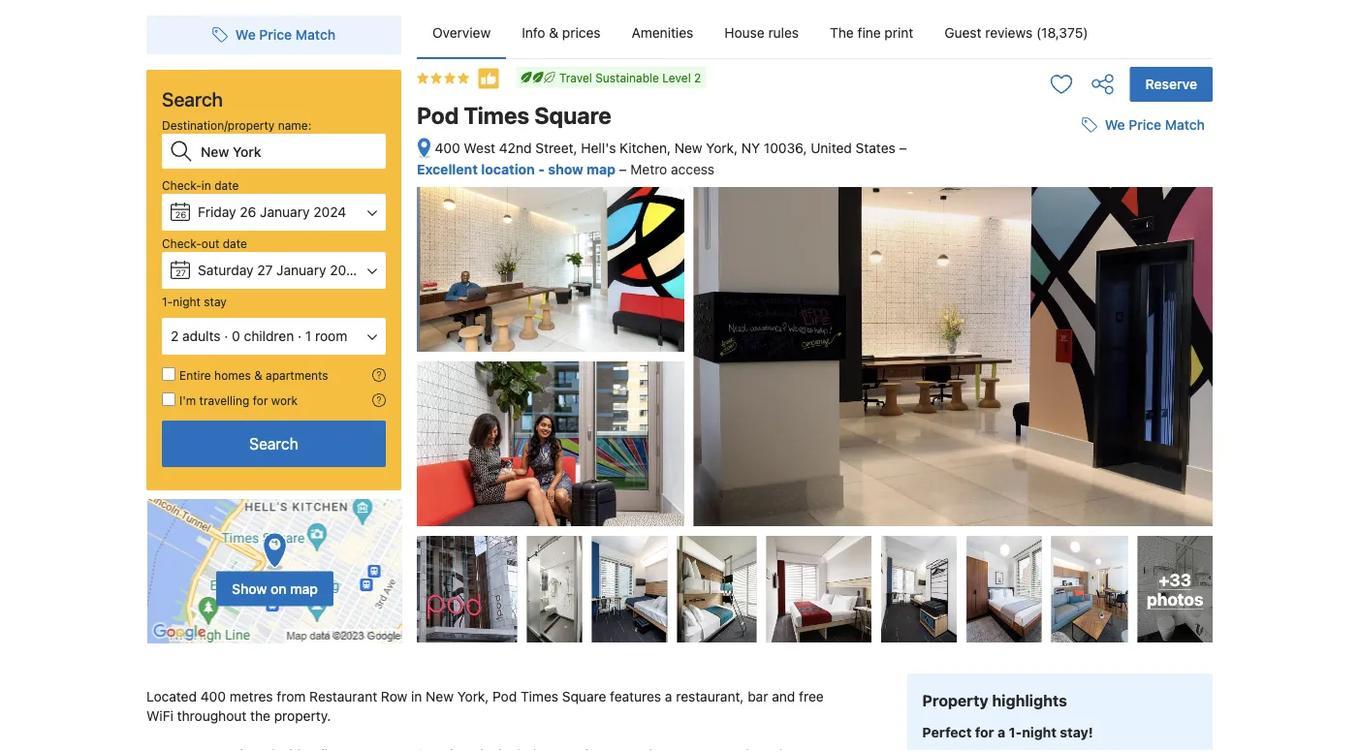 Task type: describe. For each thing, give the bounding box(es) containing it.
from
[[277, 689, 306, 705]]

good
[[1118, 209, 1155, 228]]

row
[[381, 689, 408, 705]]

stay!
[[1061, 725, 1094, 741]]

homes
[[214, 369, 251, 382]]

in inside search section
[[202, 178, 211, 192]]

destination/property name:
[[162, 118, 312, 132]]

located 400 metres from restaurant row in new york, pod times square features a restaurant, bar and free wifi throughout the property. rooms are equipped with a flat-screen tv. certain units include a seating area where you can relax. the roo
[[146, 689, 842, 752]]

overview link
[[417, 8, 507, 58]]

1 · from the left
[[224, 328, 228, 344]]

destination/property
[[162, 118, 275, 132]]

check- for out
[[162, 237, 202, 250]]

equipped
[[217, 747, 275, 752]]

located
[[146, 689, 197, 705]]

1 horizontal spatial to
[[1097, 269, 1109, 283]]

wifi
[[146, 709, 174, 725]]

0 horizontal spatial to
[[1065, 284, 1077, 298]]

children
[[244, 328, 294, 344]]

check-in date
[[162, 178, 239, 192]]

for inside search section
[[253, 394, 268, 407]]

the fine print link
[[815, 8, 929, 58]]

0 vertical spatial search
[[162, 87, 223, 110]]

travel sustainable level 2
[[560, 71, 702, 84]]

1 vertical spatial excellent
[[969, 435, 1030, 451]]

house rules link
[[709, 8, 815, 58]]

reserve button
[[1131, 67, 1213, 102]]

Where are you going? field
[[193, 134, 386, 169]]

info & prices link
[[507, 8, 616, 58]]

the
[[250, 709, 271, 725]]

very
[[1082, 209, 1114, 228]]

overview
[[433, 25, 491, 41]]

we for the rightmost we price match dropdown button
[[1106, 117, 1126, 133]]

west
[[464, 140, 496, 156]]

we for we price match dropdown button inside search section
[[236, 27, 256, 43]]

property
[[923, 692, 989, 711]]

date for check-in date
[[215, 178, 239, 192]]

we price match button inside search section
[[205, 17, 343, 52]]

january for 26
[[260, 204, 310, 220]]

throughout
[[177, 709, 247, 725]]

0 horizontal spatial –
[[619, 161, 627, 177]]

check-out date
[[162, 237, 247, 250]]

0 vertical spatial reviews
[[986, 25, 1033, 41]]

rules
[[769, 25, 799, 41]]

new inside located 400 metres from restaurant row in new york, pod times square features a restaurant, bar and free wifi throughout the property. rooms are equipped with a flat-screen tv. certain units include a seating area where you can relax. the roo
[[426, 689, 454, 705]]

print
[[885, 25, 914, 41]]

metres
[[230, 689, 273, 705]]

amenities
[[632, 25, 694, 41]]

click to open map view image
[[417, 137, 432, 160]]

york, inside the 400 west 42nd street, hell's kitchen, new york, ny 10036, united states – excellent location - show map – metro access
[[707, 140, 738, 156]]

i'm
[[179, 394, 196, 407]]

2 adults · 0 children · 1 room button
[[162, 318, 386, 355]]

friday 26 january 2024
[[198, 204, 346, 220]]

perfect
[[923, 725, 972, 741]]

show on map
[[232, 581, 318, 597]]

1 horizontal spatial we price match button
[[1074, 108, 1213, 143]]

price inside search section
[[259, 27, 292, 43]]

1 vertical spatial night
[[1023, 725, 1057, 741]]

ny
[[742, 140, 761, 156]]

rated very good element
[[969, 207, 1155, 230]]

+33 photos
[[1147, 570, 1204, 609]]

where
[[639, 747, 677, 752]]

search inside button
[[250, 435, 299, 453]]

1 horizontal spatial 1-
[[1009, 725, 1023, 741]]

you inside good location close to everything what you want to do in manhattan.
[[1009, 284, 1030, 298]]

in inside located 400 metres from restaurant row in new york, pod times square features a restaurant, bar and free wifi throughout the property. rooms are equipped with a flat-screen tv. certain units include a seating area where you can relax. the roo
[[411, 689, 422, 705]]

+33 photos link
[[1138, 537, 1213, 643]]

0 vertical spatial pod
[[417, 102, 459, 129]]

a right include
[[548, 747, 555, 752]]

show
[[548, 161, 584, 177]]

excellent inside the 400 west 42nd street, hell's kitchen, new york, ny 10036, united states – excellent location - show map – metro access
[[417, 161, 478, 177]]

location inside the 400 west 42nd street, hell's kitchen, new york, ny 10036, united states – excellent location - show map – metro access
[[481, 161, 535, 177]]

+33
[[1159, 570, 1192, 590]]

include
[[499, 747, 544, 752]]

1
[[305, 328, 312, 344]]

excellent location!
[[969, 435, 1092, 451]]

stay
[[204, 295, 227, 308]]

room
[[315, 328, 347, 344]]

apartments
[[266, 369, 328, 382]]

a right features
[[665, 689, 673, 705]]

2 · from the left
[[298, 328, 302, 344]]

400 west 42nd street, hell's kitchen, new york, ny 10036, united states – excellent location - show map – metro access
[[417, 140, 907, 177]]

2024 for saturday 27 january 2024
[[330, 262, 363, 278]]

1 horizontal spatial 27
[[257, 262, 273, 278]]

we price match for we price match dropdown button inside search section
[[236, 27, 336, 43]]

metro
[[631, 161, 668, 177]]

close
[[1062, 269, 1093, 283]]

manhattan.
[[1113, 284, 1179, 298]]

0 vertical spatial square
[[535, 102, 612, 129]]

entire homes & apartments
[[179, 369, 328, 382]]

check- for in
[[162, 178, 202, 192]]

free
[[799, 689, 824, 705]]

prices
[[562, 25, 601, 41]]

street,
[[536, 140, 578, 156]]

with
[[279, 747, 305, 752]]

sustainable
[[596, 71, 659, 84]]

guest reviews (18,375)
[[945, 25, 1089, 41]]

18,375
[[1074, 228, 1110, 242]]

the fine print
[[830, 25, 914, 41]]

400 inside located 400 metres from restaurant row in new york, pod times square features a restaurant, bar and free wifi throughout the property. rooms are equipped with a flat-screen tv. certain units include a seating area where you can relax. the roo
[[201, 689, 226, 705]]

january for 27
[[277, 262, 326, 278]]

in inside good location close to everything what you want to do in manhattan.
[[1099, 284, 1109, 298]]

house
[[725, 25, 765, 41]]

guest reviews (18,375) link
[[929, 8, 1104, 58]]

name:
[[278, 118, 312, 132]]

restaurant
[[310, 689, 377, 705]]

next image
[[1196, 302, 1208, 313]]

1 horizontal spatial for
[[976, 725, 995, 741]]

reserve
[[1146, 76, 1198, 92]]

& inside search section
[[254, 369, 263, 382]]

valign  initial image
[[477, 67, 500, 90]]

photos
[[1147, 589, 1204, 609]]

if you select this option, we'll show you popular business travel features like breakfast, wifi and free parking. image
[[372, 394, 386, 407]]

want
[[1033, 284, 1062, 298]]

do
[[1080, 284, 1095, 298]]

pod inside located 400 metres from restaurant row in new york, pod times square features a restaurant, bar and free wifi throughout the property. rooms are equipped with a flat-screen tv. certain units include a seating area where you can relax. the roo
[[493, 689, 517, 705]]

400 inside the 400 west 42nd street, hell's kitchen, new york, ny 10036, united states – excellent location - show map – metro access
[[435, 140, 460, 156]]

hell's
[[581, 140, 616, 156]]

house rules
[[725, 25, 799, 41]]

0
[[232, 328, 240, 344]]

guest
[[945, 25, 982, 41]]

if you select this option, we'll show you popular business travel features like breakfast, wifi and free parking. image
[[372, 394, 386, 407]]



Task type: locate. For each thing, give the bounding box(es) containing it.
we price match up name:
[[236, 27, 336, 43]]

& right homes
[[254, 369, 263, 382]]

we price match
[[236, 27, 336, 43], [1106, 117, 1206, 133]]

for
[[253, 394, 268, 407], [976, 725, 995, 741]]

1 vertical spatial 400
[[201, 689, 226, 705]]

rooms
[[146, 747, 189, 752]]

0 horizontal spatial new
[[426, 689, 454, 705]]

0 horizontal spatial 400
[[201, 689, 226, 705]]

0 vertical spatial we price match
[[236, 27, 336, 43]]

42nd
[[499, 140, 532, 156]]

search section
[[139, 0, 409, 645]]

screen
[[346, 747, 388, 752]]

we price match button
[[205, 17, 343, 52], [1074, 108, 1213, 143]]

2024 up the room
[[330, 262, 363, 278]]

flat-
[[320, 747, 346, 752]]

location!
[[1033, 435, 1092, 451]]

previous image
[[955, 302, 967, 313]]

0 vertical spatial check-
[[162, 178, 202, 192]]

1 vertical spatial match
[[1166, 117, 1206, 133]]

1 horizontal spatial ·
[[298, 328, 302, 344]]

1 vertical spatial the
[[771, 747, 795, 752]]

to down 'close' on the right
[[1065, 284, 1077, 298]]

work
[[271, 394, 298, 407]]

26 down the check-in date
[[175, 210, 186, 220]]

1 vertical spatial map
[[290, 581, 318, 597]]

states
[[856, 140, 896, 156]]

1 vertical spatial january
[[277, 262, 326, 278]]

highlights
[[993, 692, 1068, 711]]

square inside located 400 metres from restaurant row in new york, pod times square features a restaurant, bar and free wifi throughout the property. rooms are equipped with a flat-screen tv. certain units include a seating area where you can relax. the roo
[[562, 689, 607, 705]]

0 horizontal spatial in
[[202, 178, 211, 192]]

0 vertical spatial night
[[173, 295, 201, 308]]

you
[[1009, 284, 1030, 298], [681, 747, 704, 752]]

search button
[[162, 421, 386, 468]]

2 inside button
[[171, 328, 179, 344]]

reviews inside very good 18,375 reviews
[[1114, 228, 1155, 242]]

2 right level
[[695, 71, 702, 84]]

match for we price match dropdown button inside search section
[[296, 27, 336, 43]]

you inside located 400 metres from restaurant row in new york, pod times square features a restaurant, bar and free wifi throughout the property. rooms are equipped with a flat-screen tv. certain units include a seating area where you can relax. the roo
[[681, 747, 704, 752]]

0 vertical spatial january
[[260, 204, 310, 220]]

– right states
[[900, 140, 907, 156]]

27 up 1-night stay
[[176, 268, 186, 278]]

we'll show you stays where you can have the entire place to yourself image
[[372, 369, 386, 382]]

info
[[522, 25, 546, 41]]

good location close to everything what you want to do in manhattan.
[[977, 269, 1179, 298]]

0 horizontal spatial york,
[[458, 689, 489, 705]]

january up saturday 27 january 2024
[[260, 204, 310, 220]]

price
[[259, 27, 292, 43], [1129, 117, 1162, 133]]

0 vertical spatial new
[[675, 140, 703, 156]]

new right the row on the left bottom of the page
[[426, 689, 454, 705]]

everything
[[1112, 269, 1174, 283]]

very good 18,375 reviews
[[1074, 209, 1155, 242]]

you left want
[[1009, 284, 1030, 298]]

pod up include
[[493, 689, 517, 705]]

reviews right guest
[[986, 25, 1033, 41]]

1 vertical spatial 2
[[171, 328, 179, 344]]

pod up click to open map view icon
[[417, 102, 459, 129]]

0 horizontal spatial ·
[[224, 328, 228, 344]]

1 horizontal spatial excellent
[[969, 435, 1030, 451]]

and
[[772, 689, 796, 705]]

– left metro
[[619, 161, 627, 177]]

map down hell's
[[587, 161, 616, 177]]

the inside located 400 metres from restaurant row in new york, pod times square features a restaurant, bar and free wifi throughout the property. rooms are equipped with a flat-screen tv. certain units include a seating area where you can relax. the roo
[[771, 747, 795, 752]]

(18,375)
[[1037, 25, 1089, 41]]

new up access
[[675, 140, 703, 156]]

0 horizontal spatial united
[[811, 140, 852, 156]]

1 horizontal spatial 26
[[240, 204, 256, 220]]

1 vertical spatial times
[[521, 689, 559, 705]]

0 horizontal spatial you
[[681, 747, 704, 752]]

1 horizontal spatial search
[[250, 435, 299, 453]]

friday
[[198, 204, 236, 220]]

0 horizontal spatial search
[[162, 87, 223, 110]]

we price match for the rightmost we price match dropdown button
[[1106, 117, 1206, 133]]

price down reserve button
[[1129, 117, 1162, 133]]

square left features
[[562, 689, 607, 705]]

pod times square
[[417, 102, 612, 129]]

1 vertical spatial –
[[619, 161, 627, 177]]

1 horizontal spatial we price match
[[1106, 117, 1206, 133]]

1 check- from the top
[[162, 178, 202, 192]]

1 vertical spatial location
[[1012, 269, 1059, 283]]

map inside the 400 west 42nd street, hell's kitchen, new york, ny 10036, united states – excellent location - show map – metro access
[[587, 161, 616, 177]]

400
[[435, 140, 460, 156], [201, 689, 226, 705]]

in up friday
[[202, 178, 211, 192]]

1- left stay on the top of page
[[162, 295, 173, 308]]

0 horizontal spatial map
[[290, 581, 318, 597]]

1 vertical spatial you
[[681, 747, 704, 752]]

1 horizontal spatial location
[[1012, 269, 1059, 283]]

0 horizontal spatial 26
[[175, 210, 186, 220]]

search down work
[[250, 435, 299, 453]]

1 horizontal spatial in
[[411, 689, 422, 705]]

0 vertical spatial match
[[296, 27, 336, 43]]

times up west
[[464, 102, 530, 129]]

map right on
[[290, 581, 318, 597]]

date
[[215, 178, 239, 192], [223, 237, 247, 250]]

-
[[539, 161, 545, 177]]

map inside search section
[[290, 581, 318, 597]]

price up name:
[[259, 27, 292, 43]]

the
[[830, 25, 854, 41], [771, 747, 795, 752]]

1 horizontal spatial we
[[1106, 117, 1126, 133]]

i'm travelling for work
[[179, 394, 298, 407]]

mohammad
[[998, 383, 1062, 396]]

2024 for friday 26 january 2024
[[314, 204, 346, 220]]

saturday
[[198, 262, 254, 278]]

1- inside search section
[[162, 295, 173, 308]]

1 vertical spatial check-
[[162, 237, 202, 250]]

relax.
[[734, 747, 768, 752]]

access
[[671, 161, 715, 177]]

1 horizontal spatial new
[[675, 140, 703, 156]]

fine
[[858, 25, 881, 41]]

1 vertical spatial date
[[223, 237, 247, 250]]

a down property highlights in the right of the page
[[998, 725, 1006, 741]]

pod
[[417, 102, 459, 129], [493, 689, 517, 705]]

0 vertical spatial date
[[215, 178, 239, 192]]

good
[[977, 269, 1009, 283]]

1 horizontal spatial &
[[549, 25, 559, 41]]

excellent down mohammad
[[969, 435, 1030, 451]]

bar
[[748, 689, 769, 705]]

0 horizontal spatial the
[[771, 747, 795, 752]]

9.3
[[1167, 434, 1190, 453]]

27 right the saturday
[[257, 262, 273, 278]]

400 right click to open map view icon
[[435, 140, 460, 156]]

0 horizontal spatial we
[[236, 27, 256, 43]]

we
[[236, 27, 256, 43], [1106, 117, 1126, 133]]

match down reserve button
[[1166, 117, 1206, 133]]

0 vertical spatial times
[[464, 102, 530, 129]]

2 adults · 0 children · 1 room
[[171, 328, 347, 344]]

1 vertical spatial we price match button
[[1074, 108, 1213, 143]]

0 horizontal spatial &
[[254, 369, 263, 382]]

1- down highlights
[[1009, 725, 1023, 741]]

match inside search section
[[296, 27, 336, 43]]

0 horizontal spatial match
[[296, 27, 336, 43]]

excellent location - show map button
[[417, 161, 619, 177]]

the inside the fine print link
[[830, 25, 854, 41]]

0 horizontal spatial for
[[253, 394, 268, 407]]

1 horizontal spatial united
[[1083, 383, 1119, 396]]

0 vertical spatial map
[[587, 161, 616, 177]]

in right the row on the left bottom of the page
[[411, 689, 422, 705]]

location up want
[[1012, 269, 1059, 283]]

for down property highlights in the right of the page
[[976, 725, 995, 741]]

location inside good location close to everything what you want to do in manhattan.
[[1012, 269, 1059, 283]]

· left 0
[[224, 328, 228, 344]]

1 horizontal spatial –
[[900, 140, 907, 156]]

we price match button down reserve button
[[1074, 108, 1213, 143]]

location down 42nd
[[481, 161, 535, 177]]

2024
[[314, 204, 346, 220], [330, 262, 363, 278]]

scored 9.3 element
[[1163, 428, 1194, 459]]

2 left the adults
[[171, 328, 179, 344]]

1 horizontal spatial match
[[1166, 117, 1206, 133]]

0 vertical spatial &
[[549, 25, 559, 41]]

1 vertical spatial we price match
[[1106, 117, 1206, 133]]

match for the rightmost we price match dropdown button
[[1166, 117, 1206, 133]]

match
[[296, 27, 336, 43], [1166, 117, 1206, 133]]

2 check- from the top
[[162, 237, 202, 250]]

we price match inside search section
[[236, 27, 336, 43]]

the left fine
[[830, 25, 854, 41]]

0 horizontal spatial reviews
[[986, 25, 1033, 41]]

we price match down reserve button
[[1106, 117, 1206, 133]]

kingdom
[[1122, 383, 1171, 396]]

date right out
[[223, 237, 247, 250]]

january down the friday 26 january 2024
[[277, 262, 326, 278]]

date for check-out date
[[223, 237, 247, 250]]

400 up throughout
[[201, 689, 226, 705]]

1 horizontal spatial 2
[[695, 71, 702, 84]]

0 vertical spatial price
[[259, 27, 292, 43]]

1 horizontal spatial map
[[587, 161, 616, 177]]

york, inside located 400 metres from restaurant row in new york, pod times square features a restaurant, bar and free wifi throughout the property. rooms are equipped with a flat-screen tv. certain units include a seating area where you can relax. the roo
[[458, 689, 489, 705]]

for left work
[[253, 394, 268, 407]]

times up include
[[521, 689, 559, 705]]

0 vertical spatial excellent
[[417, 161, 478, 177]]

1 horizontal spatial night
[[1023, 725, 1057, 741]]

0 vertical spatial for
[[253, 394, 268, 407]]

–
[[900, 140, 907, 156], [619, 161, 627, 177]]

1 vertical spatial we
[[1106, 117, 1126, 133]]

2024 down where are you going? field
[[314, 204, 346, 220]]

united inside the 400 west 42nd street, hell's kitchen, new york, ny 10036, united states – excellent location - show map – metro access
[[811, 140, 852, 156]]

8.1
[[1168, 216, 1189, 234]]

amenities link
[[616, 8, 709, 58]]

times inside located 400 metres from restaurant row in new york, pod times square features a restaurant, bar and free wifi throughout the property. rooms are equipped with a flat-screen tv. certain units include a seating area where you can relax. the roo
[[521, 689, 559, 705]]

united left kingdom
[[1083, 383, 1119, 396]]

features
[[610, 689, 662, 705]]

to right 'close' on the right
[[1097, 269, 1109, 283]]

0 horizontal spatial excellent
[[417, 161, 478, 177]]

0 vertical spatial we price match button
[[205, 17, 343, 52]]

in right do
[[1099, 284, 1109, 298]]

0 vertical spatial we
[[236, 27, 256, 43]]

0 vertical spatial you
[[1009, 284, 1030, 298]]

seating
[[559, 747, 605, 752]]

check- down friday
[[162, 237, 202, 250]]

26 right friday
[[240, 204, 256, 220]]

· left the 1
[[298, 328, 302, 344]]

night left stay on the top of page
[[173, 295, 201, 308]]

scored 8.1 element
[[1163, 210, 1194, 241]]

we up the destination/property name: at the top of page
[[236, 27, 256, 43]]

26
[[240, 204, 256, 220], [175, 210, 186, 220]]

1 vertical spatial 1-
[[1009, 725, 1023, 741]]

1 vertical spatial in
[[1099, 284, 1109, 298]]

1 vertical spatial search
[[250, 435, 299, 453]]

0 vertical spatial 2024
[[314, 204, 346, 220]]

search up destination/property
[[162, 87, 223, 110]]

restaurant,
[[676, 689, 744, 705]]

1 horizontal spatial york,
[[707, 140, 738, 156]]

a left flat- on the bottom
[[309, 747, 316, 752]]

0 horizontal spatial 1-
[[162, 295, 173, 308]]

night inside search section
[[173, 295, 201, 308]]

2 horizontal spatial in
[[1099, 284, 1109, 298]]

& right info
[[549, 25, 559, 41]]

&
[[549, 25, 559, 41], [254, 369, 263, 382]]

check- up friday
[[162, 178, 202, 192]]

0 vertical spatial –
[[900, 140, 907, 156]]

square up street,
[[535, 102, 612, 129]]

times
[[464, 102, 530, 129], [521, 689, 559, 705]]

entire
[[179, 369, 211, 382]]

0 horizontal spatial 27
[[176, 268, 186, 278]]

property.
[[274, 709, 331, 725]]

the right relax.
[[771, 747, 795, 752]]

27
[[257, 262, 273, 278], [176, 268, 186, 278]]

0 vertical spatial united
[[811, 140, 852, 156]]

certain
[[416, 747, 461, 752]]

we inside search section
[[236, 27, 256, 43]]

january
[[260, 204, 310, 220], [277, 262, 326, 278]]

night down highlights
[[1023, 725, 1057, 741]]

york, up units
[[458, 689, 489, 705]]

units
[[465, 747, 495, 752]]

tv.
[[392, 747, 412, 752]]

0 horizontal spatial we price match
[[236, 27, 336, 43]]

match up name:
[[296, 27, 336, 43]]

united left states
[[811, 140, 852, 156]]

reviews down good
[[1114, 228, 1155, 242]]

excellent down click to open map view icon
[[417, 161, 478, 177]]

1 vertical spatial price
[[1129, 117, 1162, 133]]

0 vertical spatial the
[[830, 25, 854, 41]]

0 horizontal spatial we price match button
[[205, 17, 343, 52]]

united
[[811, 140, 852, 156], [1083, 383, 1119, 396]]

1 horizontal spatial the
[[830, 25, 854, 41]]

1 horizontal spatial reviews
[[1114, 228, 1155, 242]]

·
[[224, 328, 228, 344], [298, 328, 302, 344]]

we price match button up name:
[[205, 17, 343, 52]]

10036,
[[764, 140, 807, 156]]

0 horizontal spatial location
[[481, 161, 535, 177]]

0 vertical spatial location
[[481, 161, 535, 177]]

1 vertical spatial for
[[976, 725, 995, 741]]

1 horizontal spatial pod
[[493, 689, 517, 705]]

york, left ny
[[707, 140, 738, 156]]

0 horizontal spatial price
[[259, 27, 292, 43]]

adults
[[182, 328, 221, 344]]

0 horizontal spatial 2
[[171, 328, 179, 344]]

on
[[271, 581, 287, 597]]

a
[[665, 689, 673, 705], [998, 725, 1006, 741], [309, 747, 316, 752], [548, 747, 555, 752]]

can
[[707, 747, 730, 752]]

1 vertical spatial york,
[[458, 689, 489, 705]]

date up friday
[[215, 178, 239, 192]]

1 vertical spatial pod
[[493, 689, 517, 705]]

united kingdom
[[1083, 383, 1171, 396]]

0 vertical spatial 2
[[695, 71, 702, 84]]

0 horizontal spatial night
[[173, 295, 201, 308]]

we up very
[[1106, 117, 1126, 133]]

1 horizontal spatial 400
[[435, 140, 460, 156]]

you left the can
[[681, 747, 704, 752]]

we'll show you stays where you can have the entire place to yourself image
[[372, 369, 386, 382]]

1 horizontal spatial price
[[1129, 117, 1162, 133]]

new inside the 400 west 42nd street, hell's kitchen, new york, ny 10036, united states – excellent location - show map – metro access
[[675, 140, 703, 156]]



Task type: vqa. For each thing, say whether or not it's contained in the screenshot.
the an in the "Submit an official request" link
no



